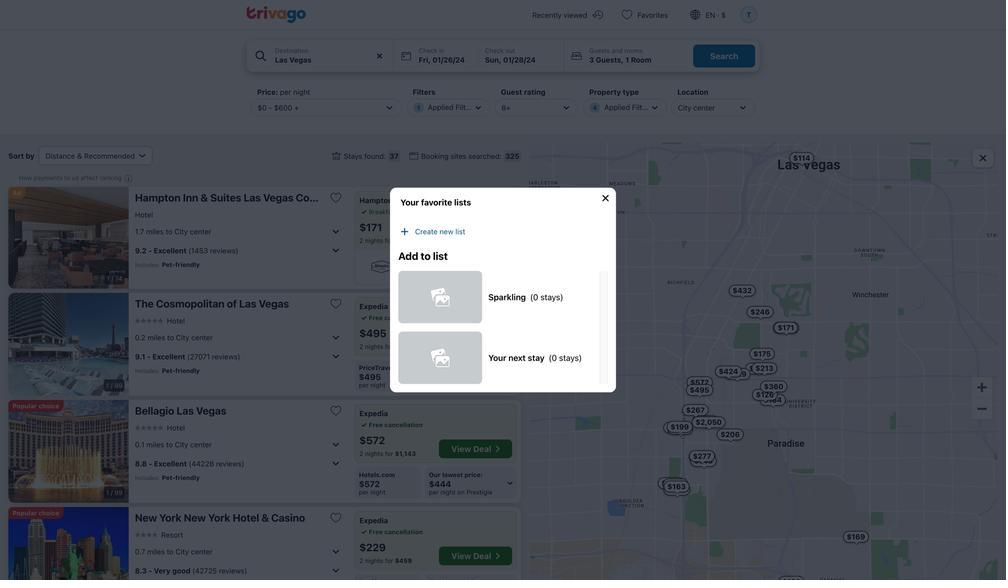 Task type: locate. For each thing, give the bounding box(es) containing it.
1 cancellation from the top
[[385, 314, 423, 321]]

check inside "check in fri, 01/26/24"
[[419, 47, 438, 54]]

free cancellation button for $229
[[360, 527, 423, 537]]

city up 9.2 - excellent (1453 reviews)
[[175, 227, 188, 236]]

1 vertical spatial 99
[[115, 489, 123, 496]]

$740
[[695, 457, 713, 465]]

3 for from the top
[[385, 450, 394, 457]]

new up resort button
[[135, 512, 157, 524]]

$495 up 2 nights for $990
[[360, 327, 387, 339]]

3 view deal button from the top
[[439, 440, 513, 458]]

4 2 from the top
[[360, 557, 364, 564]]

las inside bellagio las vegas button
[[177, 404, 194, 417]]

friendly down 8.8 - excellent (44228 reviews)
[[175, 474, 200, 481]]

miles right the 0.2
[[148, 333, 165, 342]]

expect down hampton inn
[[410, 270, 430, 278]]

0 vertical spatial excellent
[[154, 246, 187, 255]]

to down resort
[[167, 547, 174, 556]]

0 vertical spatial choice
[[39, 402, 59, 410]]

applied filters down 01/26/24
[[428, 103, 477, 112]]

2 vertical spatial includes: pet-friendly
[[135, 474, 200, 481]]

per inside our lowest price: $437 per night on prestigia
[[429, 381, 439, 389]]

1 vertical spatial on
[[458, 489, 465, 496]]

2 our from the top
[[429, 471, 441, 479]]

2 up pricetravel
[[360, 343, 364, 350]]

2 vertical spatial free
[[369, 528, 383, 536]]

2 nights for $342
[[360, 237, 412, 244]]

1 choice from the top
[[39, 402, 59, 410]]

list for create new list
[[456, 227, 466, 236]]

2 vertical spatial pet-
[[162, 474, 175, 481]]

nights
[[365, 237, 384, 244], [365, 343, 384, 350], [365, 450, 384, 457], [365, 557, 384, 564]]

night inside our lowest price: $444 per night on prestigia
[[441, 489, 456, 496]]

& left casino
[[262, 512, 269, 524]]

0 vertical spatial lowest
[[443, 364, 463, 371]]

expedia
[[360, 302, 388, 311], [360, 409, 388, 418], [360, 516, 388, 525]]

choice for new york new york hotel & casino
[[39, 509, 59, 517]]

check
[[419, 47, 438, 54], [485, 47, 504, 54]]

0 vertical spatial your
[[401, 197, 419, 207]]

viewed
[[564, 11, 588, 19]]

expedia free cancellation up 2 nights for $459
[[360, 516, 423, 536]]

nights up pricetravel
[[365, 343, 384, 350]]

sparkling image
[[399, 271, 483, 323]]

in
[[440, 47, 445, 54]]

check for fri,
[[419, 47, 438, 54]]

prestigia inside our lowest price: $437 per night on prestigia
[[467, 381, 493, 389]]

view deal for $495
[[452, 337, 492, 347]]

hampton up breakfast
[[360, 196, 393, 205]]

$175
[[754, 349, 772, 358]]

$199 $206
[[671, 422, 740, 439]]

includes: pet-friendly down 9.2 - excellent (1453 reviews)
[[135, 261, 200, 268]]

0 vertical spatial $495
[[360, 327, 387, 339]]

$184
[[764, 396, 783, 404]]

3 includes: from the top
[[135, 475, 160, 481]]

friendly for suites
[[175, 261, 200, 268]]

friendly down 9.2 - excellent (1453 reviews)
[[175, 261, 200, 268]]

0 vertical spatial /
[[112, 275, 114, 282]]

breakfast included button
[[360, 207, 424, 217]]

1 popular choice from the top
[[13, 402, 59, 410]]

3 friendly from the top
[[175, 474, 200, 481]]

cancellation up $459
[[385, 528, 423, 536]]

filters
[[413, 88, 436, 96], [456, 103, 477, 112], [633, 103, 653, 112]]

popular
[[13, 402, 37, 410], [13, 509, 37, 517]]

your next stay image
[[399, 332, 483, 384]]

1 includes: from the top
[[135, 262, 160, 268]]

miles
[[146, 227, 164, 236], [148, 333, 165, 342], [147, 440, 164, 449], [147, 547, 165, 556]]

2 nights for $1,143
[[360, 450, 416, 457]]

4 nights from the top
[[365, 557, 384, 564]]

hampton inn
[[410, 256, 448, 263]]

applied down 01/26/24
[[428, 103, 454, 112]]

2 for from the top
[[385, 343, 394, 350]]

york up resort
[[159, 512, 182, 524]]

expedia free cancellation for $229
[[360, 516, 423, 536]]

center up (27071
[[191, 333, 213, 342]]

1 horizontal spatial your
[[489, 353, 507, 363]]

pet- down 9.2 - excellent (1453 reviews)
[[162, 261, 175, 268]]

list for add to list
[[433, 250, 448, 262]]

to up 9.2 - excellent (1453 reviews)
[[166, 227, 173, 236]]

lowest
[[443, 364, 463, 371], [443, 471, 463, 479]]

2 free cancellation button from the top
[[360, 420, 423, 430]]

recently viewed button
[[520, 0, 613, 29]]

$432 button
[[730, 285, 756, 296]]

/ for the cosmopolitan of las vegas
[[111, 382, 113, 389]]

1 expedia from the top
[[360, 302, 388, 311]]

to inside button
[[64, 174, 70, 181]]

- for cosmopolitan
[[147, 352, 151, 361]]

1 vertical spatial includes: pet-friendly
[[135, 367, 200, 374]]

3 view from the top
[[452, 444, 472, 454]]

city up 9.1 - excellent (27071 reviews)
[[176, 333, 189, 342]]

3 view deal from the top
[[452, 444, 492, 454]]

1 free cancellation button from the top
[[360, 313, 423, 323]]

1 vertical spatial friendly
[[175, 367, 200, 374]]

your favorite lists
[[401, 197, 472, 207]]

create
[[415, 227, 438, 236]]

free cancellation button up 2 nights for $990
[[360, 313, 423, 323]]

1 vertical spatial includes:
[[135, 368, 160, 374]]

0 vertical spatial expedia free cancellation
[[360, 302, 423, 321]]

1 horizontal spatial new
[[184, 512, 206, 524]]

1 horizontal spatial &
[[262, 512, 269, 524]]

deal for $572
[[474, 444, 492, 454]]

2 on from the top
[[458, 489, 465, 496]]

popular choice
[[13, 402, 59, 410], [13, 509, 59, 517]]

choice for bellagio las vegas
[[39, 402, 59, 410]]

0 vertical spatial $171
[[360, 221, 383, 233]]

popular for new york new york hotel & casino
[[13, 509, 37, 517]]

payments
[[34, 174, 63, 181]]

(0 right the stay
[[549, 353, 557, 363]]

$171 inside button
[[778, 323, 795, 332]]

2 hotel button from the top
[[135, 316, 185, 325]]

next
[[509, 353, 526, 363]]

2 99 from the top
[[115, 489, 123, 496]]

view deal for $229
[[452, 551, 492, 561]]

center up (1453 at the top left
[[190, 227, 212, 236]]

2 vertical spatial free cancellation button
[[360, 527, 423, 537]]

1 our from the top
[[429, 364, 441, 371]]

1 includes: pet-friendly from the top
[[135, 261, 200, 268]]

- for inn
[[148, 246, 152, 255]]

hampton up 1.7 miles to city center
[[135, 191, 181, 204]]

free for $572
[[369, 421, 383, 429]]

your up included on the top left of page
[[401, 197, 419, 207]]

our inside our lowest price: $437 per night on prestigia
[[429, 364, 441, 371]]

excellent down the 0.1 miles to city center
[[154, 459, 187, 468]]

ranking
[[100, 174, 122, 181]]

free for $495
[[369, 314, 383, 321]]

add to list
[[399, 250, 448, 262]]

3 expedia free cancellation from the top
[[360, 516, 423, 536]]

1 horizontal spatial inn
[[395, 196, 406, 205]]

$192
[[668, 423, 686, 432]]

hampton up better.
[[410, 256, 437, 263]]

1 nights from the top
[[365, 237, 384, 244]]

1 horizontal spatial hampton
[[360, 196, 393, 205]]

las inside 'hampton inn & suites las vegas convention center, nv' button
[[244, 191, 261, 204]]

1 vertical spatial $572
[[360, 434, 385, 446]]

for left the $990
[[385, 343, 394, 350]]

$495 inside $495 $184
[[690, 386, 710, 394]]

3 deal from the top
[[474, 444, 492, 454]]

3 hotel button from the top
[[135, 423, 185, 432]]

$229 inside $229 $360
[[728, 370, 747, 378]]

list inside "button"
[[456, 227, 466, 236]]

per
[[280, 88, 291, 96], [359, 381, 369, 389], [429, 381, 439, 389], [359, 489, 369, 496], [429, 489, 439, 496]]

property
[[590, 88, 621, 96]]

$572 up '2 nights for $1,143'
[[360, 434, 385, 446]]

0 vertical spatial expedia
[[360, 302, 388, 311]]

0.7 miles to city center button
[[135, 543, 342, 560]]

2 view deal from the top
[[452, 337, 492, 347]]

2 price: from the top
[[465, 471, 483, 479]]

2 deal from the top
[[474, 337, 492, 347]]

$210
[[672, 425, 690, 433]]

2 view deal button from the top
[[439, 332, 513, 351]]

city for new york new york hotel & casino
[[176, 547, 189, 556]]

1 horizontal spatial filters
[[456, 103, 477, 112]]

2 cancellation from the top
[[385, 421, 423, 429]]

expect left hilton.
[[453, 270, 474, 278]]

2 vertical spatial cancellation
[[385, 528, 423, 536]]

1 horizontal spatial applied
[[605, 103, 631, 112]]

0 horizontal spatial your
[[401, 197, 419, 207]]

1.7 miles to city center
[[135, 227, 212, 236]]

price: per night
[[257, 88, 311, 96]]

1 hotel button from the top
[[135, 210, 153, 219]]

expedia for $229
[[360, 516, 388, 525]]

free up 2 nights for $990
[[369, 314, 383, 321]]

3 pet- from the top
[[162, 474, 175, 481]]

nights for $572
[[365, 450, 384, 457]]

includes: down the 9.2
[[135, 262, 160, 268]]

37
[[390, 152, 399, 160]]

1 price: from the top
[[465, 364, 483, 371]]

includes: pet-friendly down 8.8 - excellent (44228 reviews)
[[135, 474, 200, 481]]

reviews) down 0.2 miles to city center button
[[212, 352, 240, 361]]

lowest up '$437'
[[443, 364, 463, 371]]

las right suites
[[244, 191, 261, 204]]

city up 8.8 - excellent (44228 reviews)
[[175, 440, 188, 449]]

- right "8.8"
[[149, 459, 152, 468]]

1 vertical spatial stays)
[[559, 353, 582, 363]]

view deal button for $171
[[439, 226, 513, 245]]

$495 button
[[687, 384, 714, 396]]

inn inside 'hampton inn & suites las vegas convention center, nv' button
[[183, 191, 198, 204]]

8.8 - excellent (44228 reviews)
[[135, 459, 244, 468]]

0 vertical spatial stays)
[[541, 292, 564, 302]]

1 vertical spatial choice
[[39, 509, 59, 517]]

1 vertical spatial price:
[[465, 471, 483, 479]]

new york new york hotel & casino, (las vegas, usa) image
[[8, 507, 129, 580]]

center for new york new york hotel & casino
[[191, 547, 213, 556]]

miles for the
[[148, 333, 165, 342]]

sort
[[8, 151, 24, 160]]

1 vertical spatial $495
[[359, 372, 381, 382]]

new
[[135, 512, 157, 524], [184, 512, 206, 524]]

2 vertical spatial /
[[111, 489, 113, 496]]

1 vertical spatial expedia
[[360, 409, 388, 418]]

center inside 0.2 miles to city center button
[[191, 333, 213, 342]]

prestigia inside our lowest price: $444 per night on prestigia
[[467, 489, 493, 496]]

vegas
[[263, 191, 294, 204], [259, 297, 289, 310], [196, 404, 227, 417]]

nights left $459
[[365, 557, 384, 564]]

stays) right the stay
[[559, 353, 582, 363]]

0 vertical spatial list
[[456, 227, 466, 236]]

center down location
[[694, 103, 716, 112]]

4 view deal from the top
[[452, 551, 492, 561]]

how payments to us affect ranking button
[[19, 174, 135, 185]]

$572 inside button
[[691, 378, 710, 387]]

2 horizontal spatial filters
[[633, 103, 653, 112]]

1 99 from the top
[[115, 382, 123, 389]]

view deal button for $229
[[439, 547, 513, 565]]

1 inside guests and rooms 3 guests, 1 room
[[626, 56, 630, 64]]

free cancellation button up 2 nights for $459
[[360, 527, 423, 537]]

- right 9.1
[[147, 352, 151, 361]]

hotel
[[135, 210, 153, 219], [167, 316, 185, 325], [167, 423, 185, 432], [233, 512, 259, 524]]

0 horizontal spatial list
[[433, 250, 448, 262]]

1 vertical spatial cancellation
[[385, 421, 423, 429]]

1 vertical spatial list
[[433, 250, 448, 262]]

excellent down 1.7 miles to city center
[[154, 246, 187, 255]]

for for $572
[[385, 450, 394, 457]]

center inside 0.7 miles to city center button
[[191, 547, 213, 556]]

& left suites
[[201, 191, 208, 204]]

3 nights from the top
[[365, 450, 384, 457]]

1 vertical spatial 1 / 99
[[106, 489, 123, 496]]

deal
[[474, 231, 492, 241], [474, 337, 492, 347], [474, 444, 492, 454], [474, 551, 492, 561]]

2 new from the left
[[184, 512, 206, 524]]

1 applied filters from the left
[[428, 103, 477, 112]]

stays) right sparkling
[[541, 292, 564, 302]]

lowest inside our lowest price: $444 per night on prestigia
[[443, 471, 463, 479]]

0 horizontal spatial check
[[419, 47, 438, 54]]

list right new
[[456, 227, 466, 236]]

$495 down pricetravel
[[359, 372, 381, 382]]

reviews) for of
[[212, 352, 240, 361]]

1 vertical spatial vegas
[[259, 297, 289, 310]]

1 horizontal spatial $171
[[778, 323, 795, 332]]

1 vertical spatial /
[[111, 382, 113, 389]]

2 for $495
[[360, 343, 364, 350]]

0 vertical spatial friendly
[[175, 261, 200, 268]]

price: inside our lowest price: $444 per night on prestigia
[[465, 471, 483, 479]]

1 vertical spatial expedia free cancellation
[[360, 409, 423, 429]]

1 york from the left
[[159, 512, 182, 524]]

0 vertical spatial popular choice
[[13, 402, 59, 410]]

miles inside button
[[148, 333, 165, 342]]

4 deal from the top
[[474, 551, 492, 561]]

inn
[[183, 191, 198, 204], [395, 196, 406, 205], [439, 256, 448, 263]]

- for las
[[149, 459, 152, 468]]

1 vertical spatial pet-
[[162, 367, 175, 374]]

prestigia right "$444"
[[467, 489, 493, 496]]

$169
[[848, 533, 866, 541]]

applied
[[428, 103, 454, 112], [605, 103, 631, 112]]

york up 0.7 miles to city center button
[[208, 512, 231, 524]]

0 vertical spatial free
[[369, 314, 383, 321]]

0 horizontal spatial &
[[201, 191, 208, 204]]

2 free from the top
[[369, 421, 383, 429]]

2 includes: pet-friendly from the top
[[135, 367, 200, 374]]

0 horizontal spatial new
[[135, 512, 157, 524]]

2 vertical spatial friendly
[[175, 474, 200, 481]]

2 vertical spatial expedia
[[360, 516, 388, 525]]

0.2
[[135, 333, 146, 342]]

inn inside the hampton inn breakfast included
[[395, 196, 406, 205]]

new up 0.7 miles to city center
[[184, 512, 206, 524]]

inn up better.
[[439, 256, 448, 263]]

2 prestigia from the top
[[467, 489, 493, 496]]

prestigia
[[467, 381, 493, 389], [467, 489, 493, 496]]

applied filters down type
[[605, 103, 653, 112]]

en · $
[[706, 11, 727, 19]]

0 horizontal spatial inn
[[183, 191, 198, 204]]

2 vertical spatial excellent
[[154, 459, 187, 468]]

2 check from the left
[[485, 47, 504, 54]]

nights up hotels.com
[[365, 450, 384, 457]]

2 applied from the left
[[605, 103, 631, 112]]

0 vertical spatial cancellation
[[385, 314, 423, 321]]

1 view from the top
[[452, 231, 472, 241]]

1 horizontal spatial check
[[485, 47, 504, 54]]

guests
[[590, 47, 610, 54]]

to inside button
[[167, 333, 174, 342]]

2 nights for $459
[[360, 557, 412, 564]]

(42725
[[192, 566, 217, 575]]

for left $459
[[385, 557, 394, 564]]

0 vertical spatial las
[[244, 191, 261, 204]]

choice
[[39, 402, 59, 410], [39, 509, 59, 517]]

city for hampton inn & suites las vegas convention center, nv
[[175, 227, 188, 236]]

1 lowest from the top
[[443, 364, 463, 371]]

rooms
[[625, 47, 643, 54]]

hotels.com
[[359, 471, 395, 479]]

applied down property type
[[605, 103, 631, 112]]

1 vertical spatial popular choice
[[13, 509, 59, 517]]

$432
[[733, 286, 753, 295]]

stays found: 37
[[344, 152, 399, 160]]

price: inside our lowest price: $437 per night on prestigia
[[465, 364, 483, 371]]

deal for $171
[[474, 231, 492, 241]]

our for $572
[[429, 471, 441, 479]]

hampton inn breakfast included
[[360, 196, 424, 215]]

free up '2 nights for $1,143'
[[369, 421, 383, 429]]

0.2 miles to city center
[[135, 333, 213, 342]]

to up 9.1 - excellent (27071 reviews)
[[167, 333, 174, 342]]

2 expedia free cancellation from the top
[[360, 409, 423, 429]]

4 view from the top
[[452, 551, 472, 561]]

0 vertical spatial on
[[458, 381, 465, 389]]

2 expedia from the top
[[360, 409, 388, 418]]

3 cancellation from the top
[[385, 528, 423, 536]]

2 vertical spatial $495
[[690, 386, 710, 394]]

2 includes: from the top
[[135, 368, 160, 374]]

1 popular choice button from the top
[[8, 400, 64, 412]]

$495 for $495
[[360, 327, 387, 339]]

vegas left 'convention'
[[263, 191, 294, 204]]

reviews) for vegas
[[216, 459, 244, 468]]

trivago logo image
[[247, 6, 307, 23]]

deal for $229
[[474, 551, 492, 561]]

1 vertical spatial free cancellation button
[[360, 420, 423, 430]]

night inside our lowest price: $437 per night on prestigia
[[441, 381, 456, 389]]

0 vertical spatial 99
[[115, 382, 123, 389]]

vegas up 0.1 miles to city center button
[[196, 404, 227, 417]]

expedia free cancellation up 2 nights for $990
[[360, 302, 423, 321]]

your left the "next"
[[489, 353, 507, 363]]

friendly for las
[[175, 367, 200, 374]]

$572
[[691, 378, 710, 387], [360, 434, 385, 446], [359, 479, 380, 489]]

on inside our lowest price: $437 per night on prestigia
[[458, 381, 465, 389]]

99 for the cosmopolitan of las vegas
[[115, 382, 123, 389]]

$495 up '$267'
[[690, 386, 710, 394]]

check inside check out sun, 01/28/24
[[485, 47, 504, 54]]

night inside hotels.com $572 per night
[[371, 489, 386, 496]]

$163 button
[[664, 481, 690, 492]]

2 vertical spatial $572
[[359, 479, 380, 489]]

filters left 8+
[[456, 103, 477, 112]]

1 on from the top
[[458, 381, 465, 389]]

the cosmopolitan of las vegas, (las vegas, usa) image
[[8, 293, 129, 396]]

filters for property type
[[633, 103, 653, 112]]

3 includes: pet-friendly from the top
[[135, 474, 200, 481]]

lowest up "$444"
[[443, 471, 463, 479]]

1 deal from the top
[[474, 231, 492, 241]]

1 popular from the top
[[13, 402, 37, 410]]

0 horizontal spatial hampton
[[135, 191, 181, 204]]

1 view deal from the top
[[452, 231, 492, 241]]

2 horizontal spatial hampton
[[410, 256, 437, 263]]

york
[[159, 512, 182, 524], [208, 512, 231, 524]]

1 expedia free cancellation from the top
[[360, 302, 423, 321]]

filters down fri, at the top left of page
[[413, 88, 436, 96]]

inn for &
[[183, 191, 198, 204]]

- for york
[[149, 566, 152, 575]]

for for $495
[[385, 343, 394, 350]]

2 view from the top
[[452, 337, 472, 347]]

1 horizontal spatial list
[[456, 227, 466, 236]]

0 vertical spatial free cancellation button
[[360, 313, 423, 323]]

1 check from the left
[[419, 47, 438, 54]]

expedia down the pricetravel $495 per night
[[360, 409, 388, 418]]

list up better.
[[433, 250, 448, 262]]

3 2 from the top
[[360, 450, 364, 457]]

1 prestigia from the top
[[467, 381, 493, 389]]

2 up hotels.com
[[360, 450, 364, 457]]

1 friendly from the top
[[175, 261, 200, 268]]

1 2 from the top
[[360, 237, 364, 244]]

per inside our lowest price: $444 per night on prestigia
[[429, 489, 439, 496]]

nights up hampton inn image
[[365, 237, 384, 244]]

3 free from the top
[[369, 528, 383, 536]]

cancellation for $572
[[385, 421, 423, 429]]

hotel button for bellagio
[[135, 423, 185, 432]]

1 vertical spatial lowest
[[443, 471, 463, 479]]

0 vertical spatial price:
[[465, 364, 483, 371]]

1 vertical spatial las
[[239, 297, 257, 310]]

las inside the cosmopolitan of las vegas button
[[239, 297, 257, 310]]

hampton inside the hampton inn breakfast included
[[360, 196, 393, 205]]

1 pet- from the top
[[162, 261, 175, 268]]

reviews) for &
[[210, 246, 239, 255]]

2 1 / 99 from the top
[[106, 489, 123, 496]]

reviews) down 0.1 miles to city center button
[[216, 459, 244, 468]]

our inside our lowest price: $444 per night on prestigia
[[429, 471, 441, 479]]

$437
[[429, 372, 451, 382]]

1 vertical spatial excellent
[[153, 352, 185, 361]]

reviews) down 1.7 miles to city center button
[[210, 246, 239, 255]]

2 popular choice from the top
[[13, 509, 59, 517]]

1 vertical spatial your
[[489, 353, 507, 363]]

0 horizontal spatial applied
[[428, 103, 454, 112]]

search button
[[694, 45, 756, 68]]

99
[[115, 382, 123, 389], [115, 489, 123, 496]]

your
[[401, 197, 419, 207], [489, 353, 507, 363]]

0 horizontal spatial applied filters
[[428, 103, 477, 112]]

filters for filters
[[456, 103, 477, 112]]

4 view deal button from the top
[[439, 547, 513, 565]]

/ for hampton inn & suites las vegas convention center, nv
[[112, 275, 114, 282]]

2 vertical spatial includes:
[[135, 475, 160, 481]]

our up "$444"
[[429, 471, 441, 479]]

2 pet- from the top
[[162, 367, 175, 374]]

$360 button
[[761, 381, 788, 392]]

3 free cancellation button from the top
[[360, 527, 423, 537]]

0 vertical spatial popular choice button
[[8, 400, 64, 412]]

1 vertical spatial prestigia
[[467, 489, 493, 496]]

cancellation for $495
[[385, 314, 423, 321]]

- right 8.3
[[149, 566, 152, 575]]

pet- down 8.8 - excellent (44228 reviews)
[[162, 474, 175, 481]]

1 horizontal spatial york
[[208, 512, 231, 524]]

2 applied filters from the left
[[605, 103, 653, 112]]

1 vertical spatial $171
[[778, 323, 795, 332]]

1 for bellagio las vegas
[[106, 489, 109, 496]]

to for new york new york hotel & casino
[[167, 547, 174, 556]]

price: for $572
[[465, 471, 483, 479]]

1 vertical spatial (0
[[549, 353, 557, 363]]

our up '$437'
[[429, 364, 441, 371]]

free cancellation button for $495
[[360, 313, 423, 323]]

on inside our lowest price: $444 per night on prestigia
[[458, 489, 465, 496]]

free up 2 nights for $459
[[369, 528, 383, 536]]

0 vertical spatial our
[[429, 364, 441, 371]]

city for the cosmopolitan of las vegas
[[176, 333, 189, 342]]

includes: down 9.1
[[135, 368, 160, 374]]

1 vertical spatial free
[[369, 421, 383, 429]]

- right the 9.2
[[148, 246, 152, 255]]

center inside 1.7 miles to city center button
[[190, 227, 212, 236]]

2 choice from the top
[[39, 509, 59, 517]]

hampton for hampton inn breakfast included
[[360, 196, 393, 205]]

hotel up 0.7 miles to city center button
[[233, 512, 259, 524]]

to for hampton inn & suites las vegas convention center, nv
[[166, 227, 173, 236]]

hampton inside 'hampton inn & suites las vegas convention center, nv' button
[[135, 191, 181, 204]]

1 vertical spatial popular choice button
[[8, 507, 64, 519]]

the cosmopolitan of las vegas button
[[135, 297, 321, 310]]

2 vertical spatial expedia free cancellation
[[360, 516, 423, 536]]

hotel button up 1.7
[[135, 210, 153, 219]]

pet- down 9.1 - excellent (27071 reviews)
[[162, 367, 175, 374]]

$459
[[395, 557, 412, 564]]

1 vertical spatial popular
[[13, 509, 37, 517]]

1 view deal button from the top
[[439, 226, 513, 245]]

miles for bellagio
[[147, 440, 164, 449]]

check up fri, at the top left of page
[[419, 47, 438, 54]]

4 for from the top
[[385, 557, 394, 564]]

2 friendly from the top
[[175, 367, 200, 374]]

/ for bellagio las vegas
[[111, 489, 113, 496]]

$206
[[721, 430, 740, 439]]

for for $171
[[385, 237, 394, 244]]

cancellation up the $990
[[385, 314, 423, 321]]

1 1 / 99 from the top
[[106, 382, 123, 389]]

booking sites searched: 325
[[421, 152, 520, 160]]

view for $229
[[452, 551, 472, 561]]

hampton inn image
[[360, 259, 404, 274]]

sites
[[451, 152, 467, 160]]

1 applied from the left
[[428, 103, 454, 112]]

city
[[679, 103, 692, 112], [175, 227, 188, 236], [176, 333, 189, 342], [175, 440, 188, 449], [176, 547, 189, 556]]

inn left suites
[[183, 191, 198, 204]]

0 vertical spatial prestigia
[[467, 381, 493, 389]]

excellent down 0.2 miles to city center
[[153, 352, 185, 361]]

8.8
[[135, 459, 147, 468]]

city inside button
[[176, 333, 189, 342]]

$126 button
[[753, 389, 778, 401]]

lowest inside our lowest price: $437 per night on prestigia
[[443, 364, 463, 371]]

1 free from the top
[[369, 314, 383, 321]]

las
[[244, 191, 261, 204], [239, 297, 257, 310], [177, 404, 194, 417]]

on right "$444"
[[458, 489, 465, 496]]

$572 up '$267'
[[691, 378, 710, 387]]

$206 button
[[717, 429, 744, 440]]

$495 inside the pricetravel $495 per night
[[359, 372, 381, 382]]

search
[[711, 51, 739, 61]]

our for $495
[[429, 364, 441, 371]]

0 vertical spatial popular
[[13, 402, 37, 410]]

expedia down hampton inn image
[[360, 302, 388, 311]]

expedia down hotels.com $572 per night
[[360, 516, 388, 525]]

2 lowest from the top
[[443, 471, 463, 479]]

center for bellagio las vegas
[[190, 440, 212, 449]]

2 popular from the top
[[13, 509, 37, 517]]

0 vertical spatial includes: pet-friendly
[[135, 261, 200, 268]]

guests,
[[596, 56, 624, 64]]

- right $0
[[269, 103, 272, 112]]

for left $342
[[385, 237, 394, 244]]

2 nights from the top
[[365, 343, 384, 350]]

view deal for $572
[[452, 444, 492, 454]]

3 expedia from the top
[[360, 516, 388, 525]]

0 vertical spatial pet-
[[162, 261, 175, 268]]

hotels.com $572 per night
[[359, 471, 395, 496]]

for for $229
[[385, 557, 394, 564]]

2 popular choice button from the top
[[8, 507, 64, 519]]

center for hampton inn & suites las vegas convention center, nv
[[190, 227, 212, 236]]

8.3 - very good (42725 reviews)
[[135, 566, 247, 575]]

1 for from the top
[[385, 237, 394, 244]]

2 2 from the top
[[360, 343, 364, 350]]

friendly down 9.1 - excellent (27071 reviews)
[[175, 367, 200, 374]]

center inside 0.1 miles to city center button
[[190, 440, 212, 449]]

cancellation up $1,143
[[385, 421, 423, 429]]

1 vertical spatial hotel button
[[135, 316, 185, 325]]

your next stay (0 stays)
[[489, 353, 582, 363]]

miles right 1.7
[[146, 227, 164, 236]]

check for sun,
[[485, 47, 504, 54]]

includes: pet-friendly
[[135, 261, 200, 268], [135, 367, 200, 374], [135, 474, 200, 481]]

$990
[[395, 343, 412, 350]]



Task type: vqa. For each thing, say whether or not it's contained in the screenshot.
Hyatt Place Houston Sugar Land, (Sugar Land, Usa) IMAGE
no



Task type: describe. For each thing, give the bounding box(es) containing it.
$360
[[765, 382, 784, 391]]

nv
[[393, 191, 406, 204]]

out
[[506, 47, 516, 54]]

$572 inside hotels.com $572 per night
[[359, 479, 380, 489]]

pricetravel $495 per night
[[359, 364, 394, 389]]

1 new from the left
[[135, 512, 157, 524]]

hampton inn & suites las vegas convention center, nv button
[[135, 191, 406, 204]]

miles for hampton
[[146, 227, 164, 236]]

0 horizontal spatial (0
[[531, 292, 539, 302]]

en · $ button
[[681, 0, 739, 29]]

by
[[26, 151, 35, 160]]

nights for $229
[[365, 557, 384, 564]]

99 for bellagio las vegas
[[115, 489, 123, 496]]

us
[[72, 174, 79, 181]]

free for $229
[[369, 528, 383, 536]]

favorite
[[421, 197, 453, 207]]

$
[[722, 11, 727, 19]]

hampton inn & suites las vegas convention center, nv, (las vegas, usa) image
[[8, 187, 129, 289]]

the
[[135, 297, 154, 310]]

2 vertical spatial vegas
[[196, 404, 227, 417]]

inn for breakfast
[[395, 196, 406, 205]]

expedia free cancellation for $495
[[360, 302, 423, 321]]

of
[[227, 297, 237, 310]]

1 horizontal spatial (0
[[549, 353, 557, 363]]

included
[[399, 208, 424, 215]]

$114 button
[[790, 152, 815, 164]]

hampton for hampton inn
[[410, 256, 437, 263]]

1 / 99 for bellagio las vegas
[[106, 489, 123, 496]]

location
[[678, 88, 709, 96]]

recently viewed
[[533, 11, 588, 19]]

cancellation for $229
[[385, 528, 423, 536]]

create new list
[[415, 227, 466, 236]]

hotel button for hampton
[[135, 210, 153, 219]]

miles for new
[[147, 547, 165, 556]]

found:
[[365, 152, 386, 160]]

1 for the cosmopolitan of las vegas
[[106, 382, 109, 389]]

lowest for $572
[[443, 471, 463, 479]]

your for your next stay (0 stays)
[[489, 353, 507, 363]]

excellent for the
[[153, 352, 185, 361]]

9.1 - excellent (27071 reviews)
[[135, 352, 240, 361]]

expedia for $495
[[360, 302, 388, 311]]

view deal for $171
[[452, 231, 492, 241]]

includes: pet-friendly for bellagio
[[135, 474, 200, 481]]

includes: for bellagio
[[135, 475, 160, 481]]

$168
[[777, 323, 796, 332]]

to for bellagio las vegas
[[166, 440, 173, 449]]

0 horizontal spatial filters
[[413, 88, 436, 96]]

convention
[[296, 191, 352, 204]]

expedia free cancellation for $572
[[360, 409, 423, 429]]

check in fri, 01/26/24
[[419, 47, 465, 64]]

$495 $184
[[690, 386, 783, 404]]

1 / 99 for the cosmopolitan of las vegas
[[106, 382, 123, 389]]

$0
[[258, 103, 267, 112]]

74
[[115, 275, 123, 282]]

sun,
[[485, 56, 502, 64]]

view for $495
[[452, 337, 472, 347]]

map region
[[530, 142, 999, 580]]

$168 button
[[774, 322, 799, 334]]

1.7
[[135, 227, 144, 236]]

$277
[[693, 452, 712, 460]]

2 for $572
[[360, 450, 364, 457]]

$209
[[668, 485, 687, 494]]

per inside the pricetravel $495 per night
[[359, 381, 369, 389]]

hotel up 1.7
[[135, 210, 153, 219]]

$342
[[395, 237, 412, 244]]

guests and rooms 3 guests, 1 room
[[590, 47, 652, 64]]

applied filters for property type
[[605, 103, 653, 112]]

guest rating
[[501, 88, 546, 96]]

0.2 miles to city center button
[[135, 329, 342, 346]]

bellagio las vegas
[[135, 404, 227, 417]]

guest
[[501, 88, 523, 96]]

$114
[[794, 154, 811, 162]]

applied filters for filters
[[428, 103, 477, 112]]

city down location
[[679, 103, 692, 112]]

1 for hampton inn & suites las vegas convention center, nv
[[107, 275, 110, 282]]

suites
[[211, 191, 242, 204]]

hampton for hampton inn & suites las vegas convention center, nv
[[135, 191, 181, 204]]

pet- for hampton
[[162, 261, 175, 268]]

price: for $495
[[465, 364, 483, 371]]

2 expect from the left
[[453, 270, 474, 278]]

2 york from the left
[[208, 512, 231, 524]]

pet- for the
[[162, 367, 175, 374]]

night inside the pricetravel $495 per night
[[371, 381, 386, 389]]

view deal button for $495
[[439, 332, 513, 351]]

favorites
[[638, 11, 669, 19]]

0 vertical spatial vegas
[[263, 191, 294, 204]]

t button
[[739, 0, 760, 29]]

city center
[[679, 103, 716, 112]]

favorites link
[[613, 0, 681, 29]]

nights for $171
[[365, 237, 384, 244]]

$126
[[757, 390, 775, 399]]

bellagio las vegas, (las vegas, usa) image
[[8, 400, 129, 503]]

hilton.
[[475, 270, 495, 278]]

center for the cosmopolitan of las vegas
[[191, 333, 213, 342]]

popular for bellagio las vegas
[[13, 402, 37, 410]]

includes: pet-friendly for the
[[135, 367, 200, 374]]

$184 button
[[760, 394, 786, 406]]

0 vertical spatial &
[[201, 191, 208, 204]]

bellagio
[[135, 404, 174, 417]]

$246
[[751, 308, 770, 316]]

01/28/24
[[504, 56, 536, 64]]

and
[[612, 47, 623, 54]]

hotel up 0.2 miles to city center
[[167, 316, 185, 325]]

popular choice button for new york new york hotel & casino
[[8, 507, 64, 519]]

resort
[[161, 531, 183, 539]]

(44228
[[189, 459, 214, 468]]

to for the cosmopolitan of las vegas
[[167, 333, 174, 342]]

9.2
[[135, 246, 147, 255]]

pet- for bellagio
[[162, 474, 175, 481]]

very
[[154, 566, 171, 575]]

booking
[[421, 152, 449, 160]]

$424
[[719, 367, 739, 376]]

2 for $171
[[360, 237, 364, 244]]

$267
[[687, 406, 705, 414]]

create new list button
[[399, 225, 466, 238]]

applied for filters
[[428, 103, 454, 112]]

en
[[706, 11, 716, 19]]

0 horizontal spatial $171
[[360, 221, 383, 233]]

popular choice for bellagio las vegas
[[13, 402, 59, 410]]

per inside hotels.com $572 per night
[[359, 489, 369, 496]]

lists
[[455, 197, 472, 207]]

$740 button
[[691, 455, 717, 467]]

$169 button
[[844, 531, 870, 543]]

prestigia for $572
[[467, 489, 493, 496]]

on for $572
[[458, 489, 465, 496]]

fri,
[[419, 56, 431, 64]]

includes: for hampton
[[135, 262, 160, 268]]

1 expect from the left
[[410, 270, 430, 278]]

excellent for bellagio
[[154, 459, 187, 468]]

hotel up the 0.1 miles to city center
[[167, 423, 185, 432]]

good
[[172, 566, 191, 575]]

1 vertical spatial &
[[262, 512, 269, 524]]

the cosmopolitan of las vegas
[[135, 297, 289, 310]]

$152
[[667, 480, 685, 489]]

your for your favorite lists
[[401, 197, 419, 207]]

$2,050
[[696, 418, 722, 427]]

center,
[[355, 191, 390, 204]]

excellent for hampton
[[154, 246, 187, 255]]

cosmopolitan
[[156, 297, 225, 310]]

includes: pet-friendly for hampton
[[135, 261, 200, 268]]

deal for $495
[[474, 337, 492, 347]]

$0 - $600 +
[[258, 103, 299, 112]]

to right add
[[421, 250, 431, 262]]

$213 button
[[752, 363, 778, 374]]

view for $171
[[452, 231, 472, 241]]

2 horizontal spatial inn
[[439, 256, 448, 263]]

reviews) down 0.7 miles to city center button
[[219, 566, 247, 575]]

0.1 miles to city center button
[[135, 436, 342, 453]]

lowest for $495
[[443, 364, 463, 371]]

stays
[[344, 152, 363, 160]]

popular choice button for bellagio las vegas
[[8, 400, 64, 412]]

free cancellation button for $572
[[360, 420, 423, 430]]

ad
[[13, 189, 21, 197]]

type
[[623, 88, 640, 96]]

city for bellagio las vegas
[[175, 440, 188, 449]]

2 for $229
[[360, 557, 364, 564]]

325
[[506, 152, 520, 160]]

casino
[[271, 512, 305, 524]]

popular choice for new york new york hotel & casino
[[13, 509, 59, 517]]

$246 button
[[747, 306, 774, 318]]

nights for $495
[[365, 343, 384, 350]]



